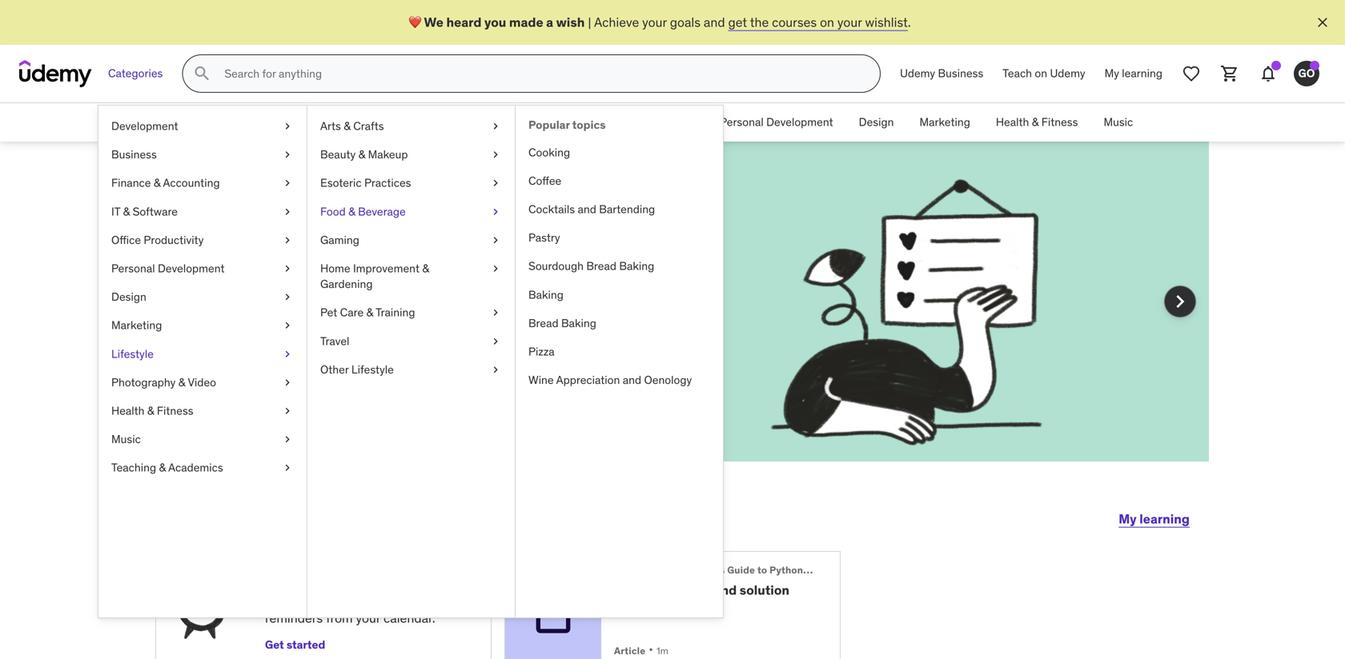 Task type: vqa. For each thing, say whether or not it's contained in the screenshot.
, the difference between phenotypic and mechanistic tests, through animal tests, with the main difference between used animal models, to the tests clinics in human beings, with explanations about different drug discovery situations, such as specific contexts for cancers, for infectious diseases, and also the development of vaccines, with a certain emphasis on how COVID-19 vaccines work, for example.
no



Task type: locate. For each thing, give the bounding box(es) containing it.
udemy
[[900, 66, 935, 81], [1050, 66, 1085, 81]]

udemy right teach
[[1050, 66, 1085, 81]]

your left .
[[837, 14, 862, 30]]

1 vertical spatial you
[[278, 211, 336, 253]]

1 horizontal spatial personal development
[[720, 115, 833, 129]]

categories
[[108, 66, 163, 81]]

business link for lifestyle
[[98, 141, 307, 169]]

1 udemy from the left
[[900, 66, 935, 81]]

get for the
[[368, 299, 389, 315]]

next image
[[1167, 289, 1193, 315]]

business left teach
[[938, 66, 983, 81]]

0 vertical spatial you
[[484, 14, 506, 30]]

learning
[[1122, 66, 1163, 81], [1140, 511, 1190, 528]]

time to make it come true.
[[213, 299, 368, 315]]

0 vertical spatial my learning
[[1105, 66, 1163, 81]]

1 vertical spatial learning
[[1140, 511, 1190, 528]]

office for lifestyle
[[111, 233, 141, 247]]

xsmall image
[[489, 118, 502, 134], [281, 147, 294, 163], [489, 147, 502, 163], [281, 175, 294, 191], [281, 232, 294, 248], [489, 232, 502, 248], [281, 261, 294, 277], [489, 261, 502, 277], [281, 289, 294, 305], [489, 305, 502, 321], [281, 346, 294, 362], [489, 362, 502, 378], [281, 460, 294, 476]]

get started button
[[265, 635, 325, 657]]

finance & accounting up beauty & makeup link
[[376, 115, 484, 129]]

xsmall image for design
[[281, 289, 294, 305]]

marketing link down udemy business link
[[907, 103, 983, 142]]

my learning for the my learning link to the bottom
[[1119, 511, 1190, 528]]

my for the my learning link to the top
[[1105, 66, 1119, 81]]

xsmall image for pet care & training
[[489, 305, 502, 321]]

get inside schedule time to learn a little each day adds up. get reminders from your calendar.
[[410, 593, 431, 609]]

0 vertical spatial my
[[1105, 66, 1119, 81]]

topics
[[572, 118, 606, 132]]

xsmall image for marketing
[[281, 318, 294, 334]]

0 horizontal spatial personal development link
[[98, 255, 307, 283]]

1 horizontal spatial a
[[546, 14, 553, 30]]

finance & accounting for lifestyle
[[111, 176, 220, 190]]

calendar.
[[384, 611, 435, 627]]

xsmall image inside finance & accounting link
[[281, 175, 294, 191]]

xsmall image inside business link
[[281, 147, 294, 163]]

1 horizontal spatial on
[[820, 14, 834, 30]]

0 vertical spatial health & fitness
[[996, 115, 1078, 129]]

xsmall image inside lifestyle link
[[281, 346, 294, 362]]

1 horizontal spatial personal development link
[[707, 103, 846, 142]]

bread down pastry link
[[586, 259, 616, 274]]

0 horizontal spatial wishlist
[[213, 317, 256, 333]]

on inside get the courses on your wishlist
[[462, 299, 476, 315]]

started
[[286, 638, 325, 653]]

and down guide at the bottom right of the page
[[714, 582, 737, 599]]

productivity left did
[[144, 233, 204, 247]]

carousel element
[[136, 142, 1209, 500]]

0 horizontal spatial on
[[462, 299, 476, 315]]

xsmall image left beauty
[[281, 147, 294, 163]]

2 horizontal spatial to
[[757, 564, 767, 577]]

finance & accounting link
[[363, 103, 497, 142], [98, 169, 307, 198]]

& inside 'link'
[[159, 461, 166, 475]]

categories button
[[98, 54, 172, 93]]

and
[[704, 14, 725, 30], [578, 202, 596, 217], [259, 317, 280, 333], [623, 373, 641, 388], [714, 582, 737, 599]]

1 vertical spatial accounting
[[163, 176, 220, 190]]

xsmall image inside office productivity link
[[281, 232, 294, 248]]

1 vertical spatial design
[[111, 290, 146, 304]]

1 horizontal spatial the
[[392, 299, 411, 315]]

0 vertical spatial bread
[[586, 259, 616, 274]]

training
[[376, 306, 415, 320]]

food & beverage element
[[515, 106, 723, 618]]

1 vertical spatial music link
[[98, 426, 307, 454]]

xsmall image for esoteric practices
[[489, 175, 502, 191]]

xsmall image inside esoteric practices link
[[489, 175, 502, 191]]

marketing up photography
[[111, 318, 162, 333]]

0 horizontal spatial design link
[[98, 283, 307, 312]]

health & fitness link down "video"
[[98, 397, 307, 426]]

xsmall image inside personal development link
[[281, 261, 294, 277]]

0 vertical spatial accounting
[[427, 115, 484, 129]]

your inside get the courses on your wishlist
[[479, 299, 504, 315]]

& for health & fitness's finance & accounting link
[[418, 115, 425, 129]]

0 horizontal spatial it & software link
[[98, 198, 307, 226]]

personal for lifestyle
[[111, 261, 155, 276]]

my
[[1105, 66, 1119, 81], [1119, 511, 1137, 528]]

lifestyle up photography
[[111, 347, 154, 361]]

2 vertical spatial baking
[[561, 316, 596, 331]]

business
[[938, 66, 983, 81], [305, 115, 350, 129], [111, 147, 157, 162]]

1 vertical spatial personal development
[[111, 261, 225, 276]]

your down adds
[[356, 611, 380, 627]]

business down development link
[[111, 147, 157, 162]]

make
[[342, 211, 431, 253], [259, 299, 290, 315]]

productivity
[[634, 115, 694, 129], [144, 233, 204, 247]]

0 horizontal spatial the
[[311, 317, 330, 333]]

xsmall image inside other lifestyle link
[[489, 362, 502, 378]]

finance & accounting link for lifestyle
[[98, 169, 307, 198]]

health & fitness down teach on udemy link
[[996, 115, 1078, 129]]

software
[[531, 115, 576, 129], [133, 204, 178, 219]]

food & beverage
[[320, 204, 406, 219]]

xsmall image for health & fitness
[[281, 403, 294, 419]]

0 vertical spatial on
[[820, 14, 834, 30]]

fitness down photography & video
[[157, 404, 193, 418]]

wishlist
[[865, 14, 908, 30], [213, 317, 256, 333]]

2 udemy from the left
[[1050, 66, 1085, 81]]

cocktails and bartending link
[[516, 195, 723, 224]]

lifestyle
[[111, 347, 154, 361], [351, 363, 394, 377]]

1 horizontal spatial accounting
[[427, 115, 484, 129]]

xsmall image left the esoteric
[[281, 175, 294, 191]]

1 horizontal spatial it & software
[[510, 115, 576, 129]]

1 vertical spatial a
[[437, 211, 456, 253]]

0 horizontal spatial marketing
[[111, 318, 162, 333]]

xsmall image for lifestyle
[[281, 346, 294, 362]]

1 vertical spatial personal
[[111, 261, 155, 276]]

0 horizontal spatial design
[[111, 290, 146, 304]]

shopping cart with 0 items image
[[1220, 64, 1239, 83]]

xsmall image inside beauty & makeup link
[[489, 147, 502, 163]]

health down photography
[[111, 404, 145, 418]]

❤️
[[409, 14, 421, 30]]

0 vertical spatial finance
[[376, 115, 415, 129]]

get inside get started button
[[265, 638, 284, 653]]

pet
[[320, 306, 337, 320]]

office productivity for health & fitness
[[602, 115, 694, 129]]

a up home improvement & gardening link
[[437, 211, 456, 253]]

1 horizontal spatial business
[[305, 115, 350, 129]]

office productivity link up coffee "link"
[[589, 103, 707, 142]]

0 horizontal spatial office
[[111, 233, 141, 247]]

baking
[[619, 259, 654, 274], [528, 288, 564, 302], [561, 316, 596, 331]]

personal development link for health & fitness
[[707, 103, 846, 142]]

submit search image
[[192, 64, 212, 83]]

xsmall image down take
[[281, 346, 294, 362]]

& for finance & accounting link for lifestyle
[[154, 176, 160, 190]]

your left goals.
[[429, 317, 454, 333]]

productivity for lifestyle
[[144, 233, 204, 247]]

0 horizontal spatial marketing link
[[98, 312, 307, 340]]

improvement
[[353, 261, 420, 276]]

2 horizontal spatial get
[[410, 593, 431, 609]]

wishlist up udemy business
[[865, 14, 908, 30]]

xsmall image for food & beverage
[[489, 204, 502, 220]]

xsmall image inside pet care & training link
[[489, 305, 502, 321]]

day
[[335, 593, 355, 609]]

and left take
[[259, 317, 280, 333]]

personal development link
[[707, 103, 846, 142], [98, 255, 307, 283]]

design link for health & fitness
[[846, 103, 907, 142]]

0 vertical spatial it
[[510, 115, 519, 129]]

xsmall image inside travel link
[[489, 334, 502, 349]]

schedule time to learn a little each day adds up. get reminders from your calendar.
[[265, 568, 435, 627]]

the right get
[[750, 14, 769, 30]]

coffee
[[528, 174, 561, 188]]

did you make a wish?
[[213, 211, 456, 293]]

1 vertical spatial finance
[[111, 176, 151, 190]]

and inside 'carousel' element
[[259, 317, 280, 333]]

it for health & fitness
[[510, 115, 519, 129]]

accounting down development link
[[163, 176, 220, 190]]

0 vertical spatial learning
[[1122, 66, 1163, 81]]

guide
[[727, 564, 755, 577]]

1 vertical spatial office productivity
[[111, 233, 204, 247]]

xsmall image left wine
[[489, 362, 502, 378]]

xsmall image inside home improvement & gardening link
[[489, 261, 502, 277]]

1 horizontal spatial software
[[531, 115, 576, 129]]

1 horizontal spatial health & fitness
[[996, 115, 1078, 129]]

get
[[728, 14, 747, 30]]

udemy down .
[[900, 66, 935, 81]]

the
[[750, 14, 769, 30], [392, 299, 411, 315], [311, 317, 330, 333]]

xsmall image inside gaming link
[[489, 232, 502, 248]]

xsmall image up let's start learning, gary
[[281, 460, 294, 476]]

health & fitness down photography
[[111, 404, 193, 418]]

beginners
[[677, 564, 725, 577]]

xsmall image up wish? on the top of the page
[[281, 232, 294, 248]]

0 horizontal spatial fitness
[[157, 404, 193, 418]]

1 vertical spatial software
[[133, 204, 178, 219]]

other
[[320, 363, 349, 377]]

get inside get the courses on your wishlist
[[368, 299, 389, 315]]

xsmall image for music
[[281, 432, 294, 448]]

it & software link
[[497, 103, 589, 142], [98, 198, 307, 226]]

1 vertical spatial courses
[[414, 299, 459, 315]]

article • 1m
[[614, 642, 668, 659]]

xsmall image inside marketing link
[[281, 318, 294, 334]]

0 vertical spatial software
[[531, 115, 576, 129]]

1 vertical spatial office
[[111, 233, 141, 247]]

health down teach
[[996, 115, 1029, 129]]

you left made
[[484, 14, 506, 30]]

you
[[484, 14, 506, 30], [278, 211, 336, 253]]

0 horizontal spatial udemy
[[900, 66, 935, 81]]

software for health & fitness
[[531, 115, 576, 129]]

xsmall image for finance & accounting
[[281, 175, 294, 191]]

xsmall image left "pastry"
[[489, 232, 502, 248]]

udemy business link
[[890, 54, 993, 93]]

0 vertical spatial design
[[859, 115, 894, 129]]

fitness down teach on udemy link
[[1041, 115, 1078, 129]]

0 horizontal spatial health
[[111, 404, 145, 418]]

0 horizontal spatial you
[[278, 211, 336, 253]]

courses up the toward
[[414, 299, 459, 315]]

design for health & fitness
[[859, 115, 894, 129]]

1 vertical spatial personal development link
[[98, 255, 307, 283]]

office productivity link up time
[[98, 226, 307, 255]]

music for right music link
[[1104, 115, 1133, 129]]

1 horizontal spatial lifestyle
[[351, 363, 394, 377]]

finance & accounting down development link
[[111, 176, 220, 190]]

to inside 'carousel' element
[[244, 299, 256, 315]]

xsmall image inside food & beverage "link"
[[489, 204, 502, 220]]

xsmall image inside arts & crafts "link"
[[489, 118, 502, 134]]

care
[[340, 306, 364, 320]]

marketing link for health & fitness
[[907, 103, 983, 142]]

finance for health & fitness
[[376, 115, 415, 129]]

music for bottommost music link
[[111, 432, 141, 447]]

bread up pizza
[[528, 316, 559, 331]]

achieve
[[594, 14, 639, 30]]

office productivity link for health & fitness
[[589, 103, 707, 142]]

0 vertical spatial personal
[[720, 115, 764, 129]]

0 horizontal spatial get
[[265, 638, 284, 653]]

you inside did you make a wish?
[[278, 211, 336, 253]]

personal development for health & fitness
[[720, 115, 833, 129]]

your up goals.
[[479, 299, 504, 315]]

xsmall image inside teaching & academics 'link'
[[281, 460, 294, 476]]

baking down sourdough
[[528, 288, 564, 302]]

it
[[510, 115, 519, 129], [111, 204, 120, 219]]

1 vertical spatial get
[[410, 593, 431, 609]]

get left started on the left bottom of the page
[[265, 638, 284, 653]]

video
[[188, 375, 216, 390]]

gardening
[[320, 277, 373, 291]]

0 horizontal spatial finance
[[111, 176, 151, 190]]

pet care & training link
[[307, 299, 515, 327]]

make inside did you make a wish?
[[342, 211, 431, 253]]

marketing link up "video"
[[98, 312, 307, 340]]

1 horizontal spatial finance & accounting link
[[363, 103, 497, 142]]

xsmall image for gaming
[[489, 232, 502, 248]]

0 vertical spatial get
[[368, 299, 389, 315]]

xsmall image
[[281, 118, 294, 134], [489, 175, 502, 191], [281, 204, 294, 220], [489, 204, 502, 220], [281, 318, 294, 334], [489, 334, 502, 349], [281, 375, 294, 391], [281, 403, 294, 419], [281, 432, 294, 448]]

1 horizontal spatial it
[[510, 115, 519, 129]]

xsmall image left 'bread baking'
[[489, 305, 502, 321]]

&
[[418, 115, 425, 129], [521, 115, 528, 129], [1032, 115, 1039, 129], [344, 119, 351, 133], [358, 147, 365, 162], [154, 176, 160, 190], [123, 204, 130, 219], [348, 204, 355, 219], [422, 261, 429, 276], [366, 306, 373, 320], [178, 375, 185, 390], [147, 404, 154, 418], [159, 461, 166, 475]]

the up the toward
[[392, 299, 411, 315]]

get
[[368, 299, 389, 315], [410, 593, 431, 609], [265, 638, 284, 653]]

make for you
[[342, 211, 431, 253]]

office productivity link
[[589, 103, 707, 142], [98, 226, 307, 255]]

the inside get the courses on your wishlist
[[392, 299, 411, 315]]

personal development
[[720, 115, 833, 129], [111, 261, 225, 276]]

marketing down udemy business link
[[920, 115, 970, 129]]

bread
[[586, 259, 616, 274], [528, 316, 559, 331]]

music
[[1104, 115, 1133, 129], [111, 432, 141, 447]]

on inside teach on udemy link
[[1035, 66, 1047, 81]]

1 horizontal spatial finance
[[376, 115, 415, 129]]

0 vertical spatial personal development
[[720, 115, 833, 129]]

accounting up beauty & makeup link
[[427, 115, 484, 129]]

& for photography & video link
[[178, 375, 185, 390]]

schedule
[[265, 568, 322, 585]]

0 horizontal spatial business
[[111, 147, 157, 162]]

finance for lifestyle
[[111, 176, 151, 190]]

xsmall image inside development link
[[281, 118, 294, 134]]

xsmall image inside photography & video link
[[281, 375, 294, 391]]

xsmall image up goals.
[[489, 261, 502, 277]]

development for lifestyle
[[158, 261, 225, 276]]

health & fitness link down teach on udemy link
[[983, 103, 1091, 142]]

1 vertical spatial on
[[1035, 66, 1047, 81]]

& for arts & crafts "link"
[[344, 119, 351, 133]]

0 vertical spatial lifestyle
[[111, 347, 154, 361]]

1 horizontal spatial music
[[1104, 115, 1133, 129]]

finance & accounting link down development link
[[98, 169, 307, 198]]

a
[[265, 593, 273, 609]]

xsmall image up the time to make it come true.
[[281, 261, 294, 277]]

health
[[996, 115, 1029, 129], [111, 404, 145, 418]]

little
[[276, 593, 302, 609]]

productivity up cooking link
[[634, 115, 694, 129]]

0 horizontal spatial music
[[111, 432, 141, 447]]

0 horizontal spatial office productivity
[[111, 233, 204, 247]]

1 vertical spatial the
[[392, 299, 411, 315]]

get up calendar.
[[410, 593, 431, 609]]

xsmall image left popular
[[489, 118, 502, 134]]

0 horizontal spatial productivity
[[144, 233, 204, 247]]

1 horizontal spatial design link
[[846, 103, 907, 142]]

make up improvement
[[342, 211, 431, 253]]

0 vertical spatial it & software
[[510, 115, 576, 129]]

business up beauty
[[305, 115, 350, 129]]

wishlist down time
[[213, 317, 256, 333]]

baking down pastry link
[[619, 259, 654, 274]]

lifestyle right other
[[351, 363, 394, 377]]

xsmall image left cooking
[[489, 147, 502, 163]]

the down come
[[311, 317, 330, 333]]

1 vertical spatial my learning
[[1119, 511, 1190, 528]]

personal development for lifestyle
[[111, 261, 225, 276]]

1 vertical spatial productivity
[[144, 233, 204, 247]]

let's start learning, gary
[[155, 500, 474, 533]]

baking down 'baking' link at top
[[561, 316, 596, 331]]

you up home
[[278, 211, 336, 253]]

development for health & fitness
[[766, 115, 833, 129]]

make left it
[[259, 299, 290, 315]]

make for to
[[259, 299, 290, 315]]

bartending
[[599, 202, 655, 217]]

toward
[[386, 317, 426, 333]]

Search for anything text field
[[221, 60, 861, 87]]

xsmall image inside music link
[[281, 432, 294, 448]]

sourdough
[[528, 259, 584, 274]]

0 vertical spatial health & fitness link
[[983, 103, 1091, 142]]

1 vertical spatial it & software link
[[98, 198, 307, 226]]

get the courses on your wishlist link
[[728, 14, 908, 30]]

1 vertical spatial marketing
[[111, 318, 162, 333]]

cocktails
[[528, 202, 575, 217]]

to inside schedule time to learn a little each day adds up. get reminders from your calendar.
[[356, 568, 369, 585]]

1 horizontal spatial productivity
[[634, 115, 694, 129]]

finance & accounting link up makeup
[[363, 103, 497, 142]]

xsmall image inside the it & software link
[[281, 204, 294, 220]]

1 vertical spatial health & fitness
[[111, 404, 193, 418]]

personal development link for lifestyle
[[98, 255, 307, 283]]

get up 'and take the first step toward your goals.'
[[368, 299, 389, 315]]

courses right get
[[772, 14, 817, 30]]

xsmall image inside health & fitness link
[[281, 403, 294, 419]]

& inside "link"
[[348, 204, 355, 219]]

teaching & academics
[[111, 461, 223, 475]]

0 vertical spatial productivity
[[634, 115, 694, 129]]

1 horizontal spatial udemy
[[1050, 66, 1085, 81]]

my learning link
[[1095, 54, 1172, 93], [1119, 500, 1190, 539]]

1 horizontal spatial finance & accounting
[[376, 115, 484, 129]]

1 vertical spatial lifestyle
[[351, 363, 394, 377]]

photography
[[111, 375, 176, 390]]

and inside the ultimate beginners guide to python programming 11. homework and solution
[[714, 582, 737, 599]]

1 vertical spatial office productivity link
[[98, 226, 307, 255]]

xsmall image up take
[[281, 289, 294, 305]]

travel
[[320, 334, 349, 348]]

travel link
[[307, 327, 515, 356]]

1 vertical spatial it & software
[[111, 204, 178, 219]]

teach on udemy
[[1003, 66, 1085, 81]]

a left wish
[[546, 14, 553, 30]]

food & beverage link
[[307, 198, 515, 226]]

0 vertical spatial finance & accounting link
[[363, 103, 497, 142]]

music link
[[1091, 103, 1146, 142], [98, 426, 307, 454]]

1 horizontal spatial office productivity
[[602, 115, 694, 129]]

design
[[859, 115, 894, 129], [111, 290, 146, 304]]

it & software link for health & fitness
[[497, 103, 589, 142]]

& inside "link"
[[344, 119, 351, 133]]

a
[[546, 14, 553, 30], [437, 211, 456, 253]]

0 horizontal spatial personal development
[[111, 261, 225, 276]]

health & fitness link
[[983, 103, 1091, 142], [98, 397, 307, 426]]

finance & accounting link for health & fitness
[[363, 103, 497, 142]]

1 horizontal spatial marketing link
[[907, 103, 983, 142]]



Task type: describe. For each thing, give the bounding box(es) containing it.
office productivity link for lifestyle
[[98, 226, 307, 255]]

your inside schedule time to learn a little each day adds up. get reminders from your calendar.
[[356, 611, 380, 627]]

1 vertical spatial fitness
[[157, 404, 193, 418]]

1 vertical spatial health
[[111, 404, 145, 418]]

let's
[[155, 500, 216, 533]]

11. homework and solution link
[[614, 582, 814, 599]]

xsmall image for photography & video
[[281, 375, 294, 391]]

time
[[213, 299, 241, 315]]

marketing link for lifestyle
[[98, 312, 307, 340]]

makeup
[[368, 147, 408, 162]]

gaming
[[320, 233, 359, 247]]

xsmall image for arts & crafts
[[489, 118, 502, 134]]

xsmall image for personal development
[[281, 261, 294, 277]]

a inside did you make a wish?
[[437, 211, 456, 253]]

beauty
[[320, 147, 356, 162]]

0 horizontal spatial health & fitness
[[111, 404, 193, 418]]

11.
[[614, 582, 629, 599]]

practices
[[364, 176, 411, 190]]

arts
[[320, 119, 341, 133]]

photography & video link
[[98, 369, 307, 397]]

1 vertical spatial baking
[[528, 288, 564, 302]]

my for the my learning link to the bottom
[[1119, 511, 1137, 528]]

wine
[[528, 373, 554, 388]]

solution
[[740, 582, 789, 599]]

and left get
[[704, 14, 725, 30]]

coffee link
[[516, 167, 723, 195]]

wishlist image
[[1182, 64, 1201, 83]]

programming
[[806, 564, 870, 577]]

academics
[[168, 461, 223, 475]]

crafts
[[353, 119, 384, 133]]

pastry
[[528, 231, 560, 245]]

& for teaching & academics 'link'
[[159, 461, 166, 475]]

notifications image
[[1259, 64, 1278, 83]]

wish?
[[213, 251, 307, 293]]

appreciation
[[556, 373, 620, 388]]

wishlist inside get the courses on your wishlist
[[213, 317, 256, 333]]

xsmall image for other lifestyle
[[489, 362, 502, 378]]

xsmall image for home improvement & gardening
[[489, 261, 502, 277]]

to inside the ultimate beginners guide to python programming 11. homework and solution
[[757, 564, 767, 577]]

and down 'pizza' link
[[623, 373, 641, 388]]

it & software for health & fitness
[[510, 115, 576, 129]]

made
[[509, 14, 543, 30]]

article
[[614, 645, 646, 658]]

other lifestyle link
[[307, 356, 515, 384]]

xsmall image for business
[[281, 147, 294, 163]]

1 horizontal spatial music link
[[1091, 103, 1146, 142]]

business for health & fitness
[[305, 115, 350, 129]]

pizza
[[528, 345, 555, 359]]

courses inside get the courses on your wishlist
[[414, 299, 459, 315]]

each
[[305, 593, 332, 609]]

1 vertical spatial my learning link
[[1119, 500, 1190, 539]]

your left goals
[[642, 14, 667, 30]]

1 horizontal spatial health
[[996, 115, 1029, 129]]

xsmall image for it & software
[[281, 204, 294, 220]]

ultimate
[[634, 564, 674, 577]]

step
[[359, 317, 384, 333]]

goals.
[[457, 317, 490, 333]]

0 horizontal spatial health & fitness link
[[98, 397, 307, 426]]

home improvement & gardening link
[[307, 255, 515, 299]]

beauty & makeup
[[320, 147, 408, 162]]

1 horizontal spatial health & fitness link
[[983, 103, 1091, 142]]

cocktails and bartending
[[528, 202, 655, 217]]

come
[[304, 299, 336, 315]]

0 vertical spatial the
[[750, 14, 769, 30]]

get the courses on your wishlist link
[[213, 299, 504, 333]]

1 horizontal spatial fitness
[[1041, 115, 1078, 129]]

productivity for health & fitness
[[634, 115, 694, 129]]

cooking
[[528, 145, 570, 160]]

the
[[614, 564, 631, 577]]

•
[[649, 642, 653, 659]]

wish
[[556, 14, 585, 30]]

0 vertical spatial a
[[546, 14, 553, 30]]

get for started
[[265, 638, 284, 653]]

& for beauty & makeup link
[[358, 147, 365, 162]]

office productivity for lifestyle
[[111, 233, 204, 247]]

esoteric practices
[[320, 176, 411, 190]]

udemy business
[[900, 66, 983, 81]]

marketing for health & fitness
[[920, 115, 970, 129]]

close image
[[1315, 14, 1331, 30]]

did
[[213, 211, 271, 253]]

cooking link
[[516, 138, 723, 167]]

arts & crafts
[[320, 119, 384, 133]]

marketing for lifestyle
[[111, 318, 162, 333]]

it & software link for lifestyle
[[98, 198, 307, 226]]

other lifestyle
[[320, 363, 394, 377]]

lifestyle link
[[98, 340, 307, 369]]

take
[[283, 317, 308, 333]]

business for lifestyle
[[111, 147, 157, 162]]

esoteric practices link
[[307, 169, 515, 198]]

popular
[[528, 118, 570, 132]]

❤️   we heard you made a wish | achieve your goals and get the courses on your wishlist .
[[409, 14, 911, 30]]

business link for health & fitness
[[292, 103, 363, 142]]

gary
[[409, 500, 474, 533]]

xsmall image for travel
[[489, 334, 502, 349]]

goals
[[670, 14, 701, 30]]

teach on udemy link
[[993, 54, 1095, 93]]

& for food & beverage "link" on the left top of page
[[348, 204, 355, 219]]

.
[[908, 14, 911, 30]]

time
[[325, 568, 353, 585]]

accounting for health & fitness
[[427, 115, 484, 129]]

you have alerts image
[[1310, 61, 1319, 70]]

get started
[[265, 638, 325, 653]]

& for the rightmost health & fitness link
[[1032, 115, 1039, 129]]

adds
[[359, 593, 386, 609]]

it & software for lifestyle
[[111, 204, 178, 219]]

personal for health & fitness
[[720, 115, 764, 129]]

xsmall image for development
[[281, 118, 294, 134]]

go link
[[1287, 54, 1326, 93]]

learning for the my learning link to the top
[[1122, 66, 1163, 81]]

1 vertical spatial bread
[[528, 316, 559, 331]]

arts & crafts link
[[307, 112, 515, 141]]

it for lifestyle
[[111, 204, 120, 219]]

up.
[[389, 593, 407, 609]]

design for lifestyle
[[111, 290, 146, 304]]

food
[[320, 204, 346, 219]]

1 unread notification image
[[1271, 61, 1281, 70]]

first
[[333, 317, 355, 333]]

learn
[[371, 568, 402, 585]]

home
[[320, 261, 350, 276]]

0 vertical spatial courses
[[772, 14, 817, 30]]

go
[[1298, 66, 1315, 81]]

& inside home improvement & gardening
[[422, 261, 429, 276]]

xsmall image for beauty & makeup
[[489, 147, 502, 163]]

2 vertical spatial the
[[311, 317, 330, 333]]

|
[[588, 14, 591, 30]]

gaming link
[[307, 226, 515, 255]]

learning for the my learning link to the bottom
[[1140, 511, 1190, 528]]

2 horizontal spatial business
[[938, 66, 983, 81]]

accounting for lifestyle
[[163, 176, 220, 190]]

start
[[221, 500, 283, 533]]

1 horizontal spatial wishlist
[[865, 14, 908, 30]]

udemy image
[[19, 60, 92, 87]]

software for lifestyle
[[133, 204, 178, 219]]

pastry link
[[516, 224, 723, 252]]

and right cocktails
[[578, 202, 596, 217]]

& for the left health & fitness link
[[147, 404, 154, 418]]

my learning for the my learning link to the top
[[1105, 66, 1163, 81]]

popular topics
[[528, 118, 606, 132]]

finance & accounting for health & fitness
[[376, 115, 484, 129]]

it
[[293, 299, 301, 315]]

sourdough bread baking link
[[516, 252, 723, 281]]

design link for lifestyle
[[98, 283, 307, 312]]

xsmall image for office productivity
[[281, 232, 294, 248]]

xsmall image for teaching & academics
[[281, 460, 294, 476]]

0 vertical spatial my learning link
[[1095, 54, 1172, 93]]

office for health & fitness
[[602, 115, 632, 129]]

1 horizontal spatial you
[[484, 14, 506, 30]]

0 vertical spatial baking
[[619, 259, 654, 274]]

beauty & makeup link
[[307, 141, 515, 169]]

we
[[424, 14, 444, 30]]

esoteric
[[320, 176, 362, 190]]

learning,
[[288, 500, 404, 533]]

oenology
[[644, 373, 692, 388]]

heard
[[446, 14, 482, 30]]

beverage
[[358, 204, 406, 219]]



